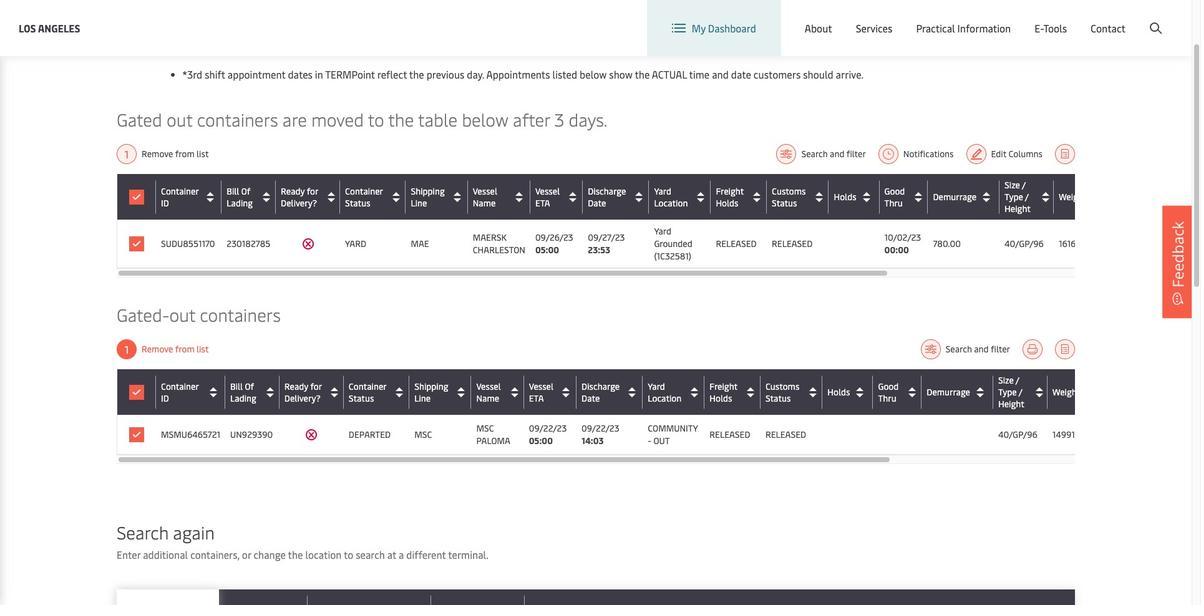 Task type: describe. For each thing, give the bounding box(es) containing it.
moved
[[311, 107, 364, 131]]

los angeles
[[19, 21, 80, 35]]

09/27/23
[[588, 231, 625, 243]]

time
[[689, 67, 710, 81]]

e-
[[1035, 21, 1043, 35]]

practical information button
[[916, 0, 1011, 56]]

vessel up 09/26/23
[[535, 185, 560, 197]]

search
[[356, 548, 385, 562]]

remove from list for gated
[[142, 148, 209, 160]]

thru for gated out containers are moved to the table below after 3 days.
[[884, 197, 903, 209]]

reflect
[[377, 67, 407, 81]]

menu
[[1077, 12, 1102, 25]]

listed
[[552, 67, 577, 81]]

services button
[[856, 0, 892, 56]]

date for gated out containers are moved to the table below after 3 days.
[[588, 197, 606, 209]]

charleston
[[473, 244, 525, 256]]

eta for gated-out containers
[[529, 392, 544, 404]]

not ready image for gated out containers are moved to the table below after 3 days.
[[302, 238, 314, 250]]

line for gated-out containers
[[414, 392, 431, 404]]

from for gated
[[175, 148, 194, 160]]

vessel eta for gated out containers are moved to the table below after 3 days.
[[535, 185, 560, 209]]

angeles
[[38, 21, 80, 35]]

weight button for gated out containers are moved to the table below after 3 days.
[[1059, 187, 1105, 207]]

yard location button for gated-out containers
[[648, 380, 701, 404]]

show
[[609, 67, 633, 81]]

container status for gated out containers are moved to the table below after 3 days.
[[345, 185, 383, 209]]

gated-
[[117, 303, 169, 326]]

mae
[[411, 238, 429, 250]]

09/22/23 for 14:03
[[582, 422, 619, 434]]

container status button for gated out containers are moved to the table below after 3 days.
[[345, 185, 403, 209]]

search for gated out containers are moved to the table below after 3 days.
[[801, 148, 828, 160]]

date for gated-out containers
[[582, 392, 600, 404]]

discharge for gated out containers are moved to the table below after 3 days.
[[588, 185, 626, 197]]

09/22/23 for 05:00
[[529, 422, 567, 434]]

my dashboard button
[[672, 0, 756, 56]]

and for gated out containers are moved to the table below after 3 days.
[[830, 148, 844, 160]]

freight holds for gated-out containers
[[710, 380, 737, 404]]

gated
[[117, 107, 162, 131]]

dates
[[288, 67, 313, 81]]

1 horizontal spatial to
[[368, 107, 384, 131]]

date
[[731, 67, 751, 81]]

filter for gated out containers are moved to the table below after 3 days.
[[847, 148, 866, 160]]

arrive.
[[836, 67, 864, 81]]

e-tools button
[[1035, 0, 1067, 56]]

freight holds for gated out containers are moved to the table below after 3 days.
[[716, 185, 744, 209]]

-
[[648, 435, 651, 447]]

freight for gated out containers are moved to the table below after 3 days.
[[716, 185, 744, 197]]

msc paloma
[[476, 422, 510, 447]]

thru for gated-out containers
[[878, 392, 896, 404]]

of for gated
[[241, 185, 250, 197]]

msc for msc paloma
[[476, 422, 494, 434]]

discharge date for gated out containers are moved to the table below after 3 days.
[[588, 185, 626, 209]]

09/26/23
[[535, 231, 573, 243]]

contact button
[[1091, 0, 1126, 56]]

the right show
[[635, 67, 650, 81]]

switch
[[935, 11, 965, 25]]

grounded
[[654, 238, 692, 250]]

the inside search again enter additional containers, or change the location to search at a different terminal.
[[288, 548, 303, 562]]

ready for delivery? for gated out containers are moved to the table below after 3 days.
[[281, 185, 318, 209]]

ready for delivery? for gated-out containers
[[284, 380, 322, 404]]

enter
[[117, 548, 141, 562]]

09/26/23 05:00
[[535, 231, 573, 256]]

16169.0
[[1059, 238, 1088, 250]]

about button
[[805, 0, 832, 56]]

list for gated-
[[197, 343, 209, 355]]

bill for gated
[[227, 185, 239, 197]]

09/27/23 23:53
[[588, 231, 625, 256]]

appointments
[[486, 67, 550, 81]]

holds button for gated-out containers
[[827, 382, 870, 402]]

should
[[803, 67, 833, 81]]

columns
[[1008, 148, 1043, 160]]

1 for gated-
[[125, 343, 129, 356]]

10/02/23 00:00
[[884, 231, 921, 256]]

bill of lading for gated-
[[230, 380, 256, 404]]

container status button for gated-out containers
[[349, 380, 406, 404]]

remove from list for gated-
[[142, 343, 209, 355]]

msmu6465721
[[161, 429, 220, 440]]

shipping line for gated-out containers
[[414, 380, 448, 404]]

40/gp/96 for gated-out containers
[[998, 429, 1037, 440]]

location for gated-out containers
[[648, 392, 681, 404]]

feedback
[[1167, 221, 1188, 288]]

05:00 for gated-out containers
[[529, 435, 553, 447]]

shipping line button for gated out containers are moved to the table below after 3 days.
[[411, 185, 465, 209]]

size for gated out containers are moved to the table below after 3 days.
[[1005, 179, 1020, 191]]

14991.0
[[1052, 429, 1082, 440]]

in
[[315, 67, 323, 81]]

id for gated
[[161, 197, 169, 209]]

container for gated out containers are moved to the table below after 3 days. container status button
[[345, 185, 383, 197]]

departed
[[349, 429, 391, 440]]

container id button for gated
[[161, 185, 219, 209]]

and for gated-out containers
[[974, 343, 989, 355]]

feedback button
[[1162, 206, 1194, 318]]

eta for gated out containers are moved to the table below after 3 days.
[[535, 197, 550, 209]]

freight holds button for gated out containers are moved to the table below after 3 days.
[[716, 185, 764, 209]]

vessel eta button for gated out containers are moved to the table below after 3 days.
[[535, 185, 580, 209]]

container for "container id" button corresponding to gated-
[[161, 380, 199, 392]]

vessel up msc paloma
[[476, 380, 501, 392]]

search and filter for gated-out containers
[[946, 343, 1010, 355]]

3
[[554, 107, 564, 131]]

good for gated-out containers
[[878, 380, 899, 392]]

practical information
[[916, 21, 1011, 35]]

height for gated out containers are moved to the table below after 3 days.
[[1005, 203, 1031, 215]]

los angeles link
[[19, 20, 80, 36]]

name for gated out containers are moved to the table below after 3 days.
[[473, 197, 496, 209]]

practical
[[916, 21, 955, 35]]

terminal.
[[448, 548, 488, 562]]

customers
[[754, 67, 801, 81]]

filter for gated-out containers
[[991, 343, 1010, 355]]

yard
[[345, 238, 366, 250]]

list for gated
[[197, 148, 209, 160]]

at
[[387, 548, 396, 562]]

yard grounded (1c32581)
[[654, 225, 692, 262]]

type for gated-out containers
[[998, 386, 1017, 398]]

(1c32581)
[[654, 250, 691, 262]]

*3rd shift appointment dates in termpoint reflect the previous day. appointments listed below show the actual time and date customers should arrive.
[[182, 67, 864, 81]]

container id for gated
[[161, 185, 199, 209]]

demurrage for gated out containers are moved to the table below after 3 days.
[[933, 191, 976, 203]]

un929390
[[230, 429, 273, 440]]

holds button for gated out containers are moved to the table below after 3 days.
[[834, 187, 876, 207]]

information
[[957, 21, 1011, 35]]

search again enter additional containers, or change the location to search at a different terminal.
[[117, 520, 488, 562]]

table
[[418, 107, 457, 131]]

global menu button
[[1018, 0, 1115, 37]]

community
[[648, 422, 698, 434]]

customs for gated out containers are moved to the table below after 3 days.
[[772, 185, 806, 197]]

notifications button
[[878, 144, 954, 164]]

search and filter button for gated-out containers
[[921, 339, 1010, 359]]

global
[[1046, 12, 1074, 25]]

container id for gated-
[[161, 380, 199, 404]]

services
[[856, 21, 892, 35]]

09/22/23 05:00
[[529, 422, 567, 447]]

my
[[692, 21, 706, 35]]

*3rd
[[182, 67, 202, 81]]

name for gated-out containers
[[476, 392, 499, 404]]

23:53
[[588, 244, 610, 256]]

containers,
[[190, 548, 240, 562]]

gated out containers are moved to the table below after 3 days.
[[117, 107, 607, 131]]

weight for gated out containers are moved to the table below after 3 days.
[[1059, 191, 1086, 203]]

discharge date for gated-out containers
[[582, 380, 620, 404]]

search inside search again enter additional containers, or change the location to search at a different terminal.
[[117, 520, 169, 544]]

demurrage for gated-out containers
[[927, 386, 970, 398]]

0 vertical spatial below
[[580, 67, 607, 81]]

demurrage button for gated-out containers
[[927, 382, 990, 402]]

search and filter button for gated out containers are moved to the table below after 3 days.
[[776, 144, 866, 164]]

change
[[254, 548, 286, 562]]

msc for msc
[[414, 429, 432, 440]]

actual
[[652, 67, 687, 81]]

09/22/23 14:03
[[582, 422, 619, 447]]

bill of lading for gated
[[227, 185, 253, 209]]

0 horizontal spatial and
[[712, 67, 729, 81]]

day.
[[467, 67, 484, 81]]

location
[[305, 548, 342, 562]]

different
[[406, 548, 446, 562]]



Task type: locate. For each thing, give the bounding box(es) containing it.
0 vertical spatial remove from list
[[142, 148, 209, 160]]

again
[[173, 520, 215, 544]]

0 horizontal spatial below
[[462, 107, 508, 131]]

weight up 16169.0
[[1059, 191, 1086, 203]]

0 vertical spatial vessel name
[[473, 185, 497, 209]]

size / type / height button for gated out containers are moved to the table below after 3 days.
[[1005, 179, 1051, 215]]

shipping line for gated out containers are moved to the table below after 3 days.
[[411, 185, 445, 209]]

discharge date up '09/22/23 14:03'
[[582, 380, 620, 404]]

name
[[473, 197, 496, 209], [476, 392, 499, 404]]

0 vertical spatial container id
[[161, 185, 199, 209]]

230182785
[[227, 238, 270, 250]]

1 vertical spatial vessel name
[[476, 380, 501, 404]]

e-tools
[[1035, 21, 1067, 35]]

container status button up yard
[[345, 185, 403, 209]]

container status up departed
[[349, 380, 386, 404]]

0 vertical spatial size / type / height
[[1005, 179, 1031, 215]]

bill up 230182785
[[227, 185, 239, 197]]

id up the sudu8551170
[[161, 197, 169, 209]]

1 vertical spatial bill
[[230, 380, 243, 392]]

discharge date button for gated-out containers
[[582, 380, 640, 404]]

additional
[[143, 548, 188, 562]]

not ready image for gated-out containers
[[305, 429, 318, 441]]

status
[[345, 197, 370, 209], [772, 197, 797, 209], [349, 392, 374, 404], [765, 392, 791, 404]]

yard
[[654, 185, 671, 197], [654, 225, 671, 237], [648, 380, 665, 392]]

customs status button
[[772, 185, 826, 209], [765, 380, 819, 404]]

1 horizontal spatial msc
[[476, 422, 494, 434]]

1 vertical spatial weight button
[[1052, 382, 1098, 402]]

2 vertical spatial and
[[974, 343, 989, 355]]

0 vertical spatial customs
[[772, 185, 806, 197]]

1 vertical spatial freight holds button
[[710, 380, 757, 404]]

msc right departed
[[414, 429, 432, 440]]

to inside search again enter additional containers, or change the location to search at a different terminal.
[[344, 548, 353, 562]]

1 vertical spatial customs
[[765, 380, 799, 392]]

40/gp/96 for gated out containers are moved to the table below after 3 days.
[[1005, 238, 1044, 250]]

container for gated-out containers container status button
[[349, 380, 386, 392]]

vessel eta up 09/22/23 05:00 in the left bottom of the page
[[529, 380, 553, 404]]

0 vertical spatial eta
[[535, 197, 550, 209]]

container up the sudu8551170
[[161, 185, 199, 197]]

1 vertical spatial vessel eta button
[[529, 380, 573, 404]]

msc inside msc paloma
[[476, 422, 494, 434]]

0 vertical spatial yard location button
[[654, 185, 708, 209]]

customs status button for gated out containers are moved to the table below after 3 days.
[[772, 185, 826, 209]]

switch location button
[[915, 11, 1006, 25]]

notifications
[[903, 148, 954, 160]]

1 vertical spatial demurrage
[[927, 386, 970, 398]]

yard for gated out containers are moved to the table below after 3 days.
[[654, 185, 671, 197]]

1 vertical spatial date
[[582, 392, 600, 404]]

1 vertical spatial ready for delivery? button
[[284, 380, 341, 404]]

1 vertical spatial shipping
[[414, 380, 448, 392]]

container for gated's "container id" button
[[161, 185, 199, 197]]

thru
[[884, 197, 903, 209], [878, 392, 896, 404]]

size / type / height
[[1005, 179, 1031, 215], [998, 374, 1024, 410]]

1 horizontal spatial filter
[[991, 343, 1010, 355]]

0 vertical spatial holds button
[[834, 187, 876, 207]]

1
[[125, 147, 129, 161], [125, 343, 129, 356]]

discharge date button
[[588, 185, 646, 209], [582, 380, 640, 404]]

container id up msmu6465721
[[161, 380, 199, 404]]

vessel name button for gated-out containers
[[476, 380, 521, 404]]

1 vertical spatial container id
[[161, 380, 199, 404]]

0 vertical spatial good
[[884, 185, 905, 197]]

1 vertical spatial container status
[[349, 380, 386, 404]]

0 vertical spatial discharge date button
[[588, 185, 646, 209]]

1 vertical spatial 05:00
[[529, 435, 553, 447]]

vessel name button up msc paloma
[[476, 380, 521, 404]]

40/gp/96
[[1005, 238, 1044, 250], [998, 429, 1037, 440]]

00:00
[[884, 244, 909, 256]]

tab list
[[117, 590, 1075, 605]]

good for gated out containers are moved to the table below after 3 days.
[[884, 185, 905, 197]]

below left show
[[580, 67, 607, 81]]

below
[[580, 67, 607, 81], [462, 107, 508, 131]]

0 vertical spatial customs status
[[772, 185, 806, 209]]

bill of lading button up 230182785
[[227, 185, 273, 209]]

container status up yard
[[345, 185, 383, 209]]

search and filter for gated out containers are moved to the table below after 3 days.
[[801, 148, 866, 160]]

shipping line
[[411, 185, 445, 209], [414, 380, 448, 404]]

0 horizontal spatial search and filter button
[[776, 144, 866, 164]]

to left search
[[344, 548, 353, 562]]

are
[[283, 107, 307, 131]]

1 remove from list from the top
[[142, 148, 209, 160]]

edit
[[991, 148, 1006, 160]]

0 vertical spatial not ready image
[[302, 238, 314, 250]]

1 down gated-
[[125, 343, 129, 356]]

lading for gated-
[[230, 392, 256, 404]]

ready for gated-out containers
[[284, 380, 308, 392]]

vessel name button up maersk in the left top of the page
[[473, 185, 527, 209]]

0 vertical spatial list
[[197, 148, 209, 160]]

paloma
[[476, 435, 510, 447]]

container up departed
[[349, 380, 386, 392]]

0 vertical spatial bill of lading
[[227, 185, 253, 209]]

1 remove from the top
[[142, 148, 173, 160]]

1 vertical spatial thru
[[878, 392, 896, 404]]

vessel name up msc paloma
[[476, 380, 501, 404]]

vessel up maersk in the left top of the page
[[473, 185, 497, 197]]

for
[[307, 185, 318, 197], [310, 380, 322, 392]]

line
[[411, 197, 427, 209], [414, 392, 431, 404]]

vessel eta button up 09/26/23
[[535, 185, 580, 209]]

yard for gated-out containers
[[648, 380, 665, 392]]

remove for gated
[[142, 148, 173, 160]]

weight button up 16169.0
[[1059, 187, 1105, 207]]

bill of lading up un929390
[[230, 380, 256, 404]]

1 vertical spatial from
[[175, 343, 194, 355]]

40/gp/96 left 16169.0
[[1005, 238, 1044, 250]]

780.00
[[933, 238, 961, 250]]

yard up yard grounded (1c32581)
[[654, 185, 671, 197]]

lading up un929390
[[230, 392, 256, 404]]

2 from from the top
[[175, 343, 194, 355]]

1 09/22/23 from the left
[[529, 422, 567, 434]]

yard location button
[[654, 185, 708, 209], [648, 380, 701, 404]]

type for gated out containers are moved to the table below after 3 days.
[[1005, 191, 1023, 203]]

ready for delivery? button for gated-out containers
[[284, 380, 341, 404]]

1 vertical spatial out
[[169, 303, 195, 326]]

weight
[[1059, 191, 1086, 203], [1052, 386, 1080, 398]]

search
[[801, 148, 828, 160], [946, 343, 972, 355], [117, 520, 169, 544]]

0 vertical spatial 1
[[125, 147, 129, 161]]

of for gated-
[[245, 380, 254, 392]]

1 horizontal spatial below
[[580, 67, 607, 81]]

2 09/22/23 from the left
[[582, 422, 619, 434]]

bill of lading
[[227, 185, 253, 209], [230, 380, 256, 404]]

ready for gated out containers are moved to the table below after 3 days.
[[281, 185, 305, 197]]

discharge up 09/27/23
[[588, 185, 626, 197]]

1 vertical spatial freight
[[710, 380, 737, 392]]

0 vertical spatial shipping
[[411, 185, 445, 197]]

vessel eta up 09/26/23
[[535, 185, 560, 209]]

about
[[805, 21, 832, 35]]

1 vertical spatial good thru button
[[878, 380, 919, 404]]

0 vertical spatial containers
[[197, 107, 278, 131]]

name up maersk in the left top of the page
[[473, 197, 496, 209]]

0 vertical spatial name
[[473, 197, 496, 209]]

1 from from the top
[[175, 148, 194, 160]]

1 vertical spatial ready for delivery?
[[284, 380, 322, 404]]

maersk charleston
[[473, 231, 525, 256]]

10/02/23
[[884, 231, 921, 243]]

shipping for gated-out containers
[[414, 380, 448, 392]]

remove from list down gated
[[142, 148, 209, 160]]

1 horizontal spatial search and filter
[[946, 343, 1010, 355]]

to right moved
[[368, 107, 384, 131]]

freight for gated-out containers
[[710, 380, 737, 392]]

1 id from the top
[[161, 197, 169, 209]]

delivery? for gated out containers are moved to the table below after 3 days.
[[281, 197, 317, 209]]

discharge for gated-out containers
[[582, 380, 620, 392]]

date up '09/22/23 14:03'
[[582, 392, 600, 404]]

1 vertical spatial remove from list
[[142, 343, 209, 355]]

1 vertical spatial size / type / height button
[[998, 374, 1044, 410]]

containers for gated-
[[200, 303, 281, 326]]

vessel eta
[[535, 185, 560, 209], [529, 380, 553, 404]]

09/22/23 left '09/22/23 14:03'
[[529, 422, 567, 434]]

my dashboard
[[692, 21, 756, 35]]

1 1 from the top
[[125, 147, 129, 161]]

05:00 inside "09/26/23 05:00"
[[535, 244, 559, 256]]

1 container id button from the top
[[161, 185, 219, 209]]

1 vertical spatial height
[[998, 398, 1024, 410]]

05:00 inside 09/22/23 05:00
[[529, 435, 553, 447]]

1 vertical spatial type
[[998, 386, 1017, 398]]

id
[[161, 197, 169, 209], [161, 392, 169, 404]]

lading up 230182785
[[227, 197, 253, 209]]

of
[[241, 185, 250, 197], [245, 380, 254, 392]]

remove from list down the gated-out containers
[[142, 343, 209, 355]]

below down day.
[[462, 107, 508, 131]]

lading for gated
[[227, 197, 253, 209]]

shift
[[205, 67, 225, 81]]

0 vertical spatial from
[[175, 148, 194, 160]]

0 vertical spatial bill of lading button
[[227, 185, 273, 209]]

2 1 from the top
[[125, 343, 129, 356]]

delivery? for gated-out containers
[[284, 392, 321, 404]]

0 vertical spatial remove
[[142, 148, 173, 160]]

size / type / height for gated out containers are moved to the table below after 3 days.
[[1005, 179, 1031, 215]]

1 vertical spatial line
[[414, 392, 431, 404]]

0 vertical spatial demurrage
[[933, 191, 976, 203]]

0 horizontal spatial search and filter
[[801, 148, 866, 160]]

0 vertical spatial weight button
[[1059, 187, 1105, 207]]

14:03
[[582, 435, 604, 447]]

lading
[[227, 197, 253, 209], [230, 392, 256, 404]]

1 vertical spatial yard
[[654, 225, 671, 237]]

0 vertical spatial id
[[161, 197, 169, 209]]

los
[[19, 21, 36, 35]]

yard inside yard grounded (1c32581)
[[654, 225, 671, 237]]

id for gated-
[[161, 392, 169, 404]]

customs status for gated-out containers
[[765, 380, 799, 404]]

edit columns
[[991, 148, 1043, 160]]

demurrage button for gated out containers are moved to the table below after 3 days.
[[933, 187, 996, 207]]

2 list from the top
[[197, 343, 209, 355]]

0 vertical spatial size / type / height button
[[1005, 179, 1051, 215]]

good thru for gated out containers are moved to the table below after 3 days.
[[884, 185, 905, 209]]

1 down gated
[[125, 147, 129, 161]]

container status button
[[345, 185, 403, 209], [349, 380, 406, 404]]

delivery?
[[281, 197, 317, 209], [284, 392, 321, 404]]

1 vertical spatial 40/gp/96
[[998, 429, 1037, 440]]

yard location button for gated out containers are moved to the table below after 3 days.
[[654, 185, 708, 209]]

vessel name button for gated out containers are moved to the table below after 3 days.
[[473, 185, 527, 209]]

bill for gated-
[[230, 380, 243, 392]]

from for gated-
[[175, 343, 194, 355]]

remove down gated-
[[142, 343, 173, 355]]

1 vertical spatial and
[[830, 148, 844, 160]]

0 vertical spatial and
[[712, 67, 729, 81]]

1 vertical spatial bill of lading button
[[230, 380, 276, 404]]

1 vertical spatial remove
[[142, 343, 173, 355]]

1 vertical spatial lading
[[230, 392, 256, 404]]

weight button up 14991.0
[[1052, 382, 1098, 402]]

container id button for gated-
[[161, 380, 222, 404]]

containers
[[197, 107, 278, 131], [200, 303, 281, 326]]

ready for delivery?
[[281, 185, 318, 209], [284, 380, 322, 404]]

customs status
[[772, 185, 806, 209], [765, 380, 799, 404]]

height
[[1005, 203, 1031, 215], [998, 398, 1024, 410]]

0 vertical spatial type
[[1005, 191, 1023, 203]]

location
[[967, 11, 1006, 25], [654, 197, 688, 209], [648, 392, 681, 404]]

vessel eta button up 09/22/23 05:00 in the left bottom of the page
[[529, 380, 573, 404]]

1 vertical spatial good
[[878, 380, 899, 392]]

out
[[653, 435, 670, 447]]

bill up un929390
[[230, 380, 243, 392]]

community - out
[[648, 422, 698, 447]]

vessel name button
[[473, 185, 527, 209], [476, 380, 521, 404]]

1 vertical spatial vessel name button
[[476, 380, 521, 404]]

container id button up msmu6465721
[[161, 380, 222, 404]]

customs status button for gated-out containers
[[765, 380, 819, 404]]

0 vertical spatial ready for delivery? button
[[281, 185, 337, 209]]

weight for gated-out containers
[[1052, 386, 1080, 398]]

09/22/23 up 14:03
[[582, 422, 619, 434]]

1 vertical spatial of
[[245, 380, 254, 392]]

weight up 14991.0
[[1052, 386, 1080, 398]]

ready for delivery? button for gated out containers are moved to the table below after 3 days.
[[281, 185, 337, 209]]

0 vertical spatial demurrage button
[[933, 187, 996, 207]]

1 for gated
[[125, 147, 129, 161]]

09/22/23
[[529, 422, 567, 434], [582, 422, 619, 434]]

the left table
[[388, 107, 414, 131]]

switch location
[[935, 11, 1006, 25]]

after
[[513, 107, 550, 131]]

msc up paloma
[[476, 422, 494, 434]]

demurrage button
[[933, 187, 996, 207], [927, 382, 990, 402]]

eta
[[535, 197, 550, 209], [529, 392, 544, 404]]

2 vertical spatial yard
[[648, 380, 665, 392]]

yard up grounded
[[654, 225, 671, 237]]

out for gated
[[167, 107, 193, 131]]

yard up "community" on the right of page
[[648, 380, 665, 392]]

good thru button for gated-out containers
[[878, 380, 919, 404]]

1 vertical spatial search
[[946, 343, 972, 355]]

discharge date up 09/27/23
[[588, 185, 626, 209]]

freight holds
[[716, 185, 744, 209], [710, 380, 737, 404]]

0 vertical spatial search and filter
[[801, 148, 866, 160]]

remove for gated-
[[142, 343, 173, 355]]

1 list from the top
[[197, 148, 209, 160]]

freight
[[716, 185, 744, 197], [710, 380, 737, 392]]

40/gp/96 left 14991.0
[[998, 429, 1037, 440]]

weight button for gated-out containers
[[1052, 382, 1098, 402]]

05:00 for gated out containers are moved to the table below after 3 days.
[[535, 244, 559, 256]]

0 vertical spatial ready for delivery?
[[281, 185, 318, 209]]

0 vertical spatial good thru button
[[884, 185, 925, 209]]

0 horizontal spatial search
[[117, 520, 169, 544]]

2 id from the top
[[161, 392, 169, 404]]

demurrage
[[933, 191, 976, 203], [927, 386, 970, 398]]

line for gated out containers are moved to the table below after 3 days.
[[411, 197, 427, 209]]

discharge date
[[588, 185, 626, 209], [582, 380, 620, 404]]

contact
[[1091, 21, 1126, 35]]

1 vertical spatial location
[[654, 197, 688, 209]]

container id up the sudu8551170
[[161, 185, 199, 209]]

height for gated-out containers
[[998, 398, 1024, 410]]

yard location button up "community" on the right of page
[[648, 380, 701, 404]]

container id button up the sudu8551170
[[161, 185, 219, 209]]

id up msmu6465721
[[161, 392, 169, 404]]

yard location up "community" on the right of page
[[648, 380, 681, 404]]

0 vertical spatial container status button
[[345, 185, 403, 209]]

0 vertical spatial discharge
[[588, 185, 626, 197]]

05:00 down 09/26/23
[[535, 244, 559, 256]]

05:00 right paloma
[[529, 435, 553, 447]]

not ready image left departed
[[305, 429, 318, 441]]

date
[[588, 197, 606, 209], [582, 392, 600, 404]]

holds
[[834, 191, 856, 203], [716, 197, 738, 209], [827, 386, 850, 398], [710, 392, 732, 404]]

yard location button up grounded
[[654, 185, 708, 209]]

containers for gated
[[197, 107, 278, 131]]

eta up 09/22/23 05:00 in the left bottom of the page
[[529, 392, 544, 404]]

remove down gated
[[142, 148, 173, 160]]

0 horizontal spatial msc
[[414, 429, 432, 440]]

discharge date button up 09/27/23
[[588, 185, 646, 209]]

not ready image left yard
[[302, 238, 314, 250]]

container status button up departed
[[349, 380, 406, 404]]

bill of lading button up un929390
[[230, 380, 276, 404]]

0 vertical spatial line
[[411, 197, 427, 209]]

the right change
[[288, 548, 303, 562]]

0 vertical spatial vessel eta button
[[535, 185, 580, 209]]

released
[[716, 238, 757, 250], [772, 238, 813, 250], [710, 429, 750, 440], [765, 429, 806, 440]]

1 vertical spatial shipping line button
[[414, 380, 468, 404]]

bill of lading up 230182785
[[227, 185, 253, 209]]

1 vertical spatial size
[[998, 374, 1014, 386]]

size / type / height button for gated-out containers
[[998, 374, 1044, 410]]

yard location up grounded
[[654, 185, 688, 209]]

edit columns button
[[966, 144, 1043, 164]]

container status for gated-out containers
[[349, 380, 386, 404]]

appointment
[[228, 67, 285, 81]]

freight holds button for gated-out containers
[[710, 380, 757, 404]]

2 remove from list from the top
[[142, 343, 209, 355]]

out for gated-
[[169, 303, 195, 326]]

1 horizontal spatial search and filter button
[[921, 339, 1010, 359]]

gated-out containers
[[117, 303, 281, 326]]

vessel up 09/22/23 05:00 in the left bottom of the page
[[529, 380, 553, 392]]

1 vertical spatial list
[[197, 343, 209, 355]]

eta up 09/26/23
[[535, 197, 550, 209]]

2 container id from the top
[[161, 380, 199, 404]]

container up msmu6465721
[[161, 380, 199, 392]]

freight holds button
[[716, 185, 764, 209], [710, 380, 757, 404]]

0 vertical spatial 40/gp/96
[[1005, 238, 1044, 250]]

0 vertical spatial discharge date
[[588, 185, 626, 209]]

vessel name for gated-out containers
[[476, 380, 501, 404]]

global menu
[[1046, 12, 1102, 25]]

0 vertical spatial yard location
[[654, 185, 688, 209]]

discharge up '09/22/23 14:03'
[[582, 380, 620, 392]]

0 vertical spatial location
[[967, 11, 1006, 25]]

not ready image
[[302, 238, 314, 250], [305, 429, 318, 441]]

size for gated-out containers
[[998, 374, 1014, 386]]

0 vertical spatial yard
[[654, 185, 671, 197]]

vessel name up maersk in the left top of the page
[[473, 185, 497, 209]]

name up msc paloma
[[476, 392, 499, 404]]

0 horizontal spatial filter
[[847, 148, 866, 160]]

yard location for gated-out containers
[[648, 380, 681, 404]]

date up 09/27/23
[[588, 197, 606, 209]]

0 vertical spatial delivery?
[[281, 197, 317, 209]]

2 remove from the top
[[142, 343, 173, 355]]

container up yard
[[345, 185, 383, 197]]

filter
[[847, 148, 866, 160], [991, 343, 1010, 355]]

previous
[[427, 67, 464, 81]]

1 container id from the top
[[161, 185, 199, 209]]

None checkbox
[[129, 189, 144, 204], [129, 236, 144, 251], [129, 385, 144, 400], [129, 427, 144, 442], [129, 189, 144, 204], [129, 236, 144, 251], [129, 385, 144, 400], [129, 427, 144, 442]]

discharge date button up '09/22/23 14:03'
[[582, 380, 640, 404]]

container id
[[161, 185, 199, 209], [161, 380, 199, 404]]

1 vertical spatial yard location button
[[648, 380, 701, 404]]

0 vertical spatial size
[[1005, 179, 1020, 191]]

location for gated out containers are moved to the table below after 3 days.
[[654, 197, 688, 209]]

0 vertical spatial ready
[[281, 185, 305, 197]]

1 vertical spatial discharge date button
[[582, 380, 640, 404]]

dashboard
[[708, 21, 756, 35]]

maersk
[[473, 231, 507, 243]]

of up un929390
[[245, 380, 254, 392]]

tools
[[1043, 21, 1067, 35]]

days.
[[569, 107, 607, 131]]

of up 230182785
[[241, 185, 250, 197]]

size / type / height for gated-out containers
[[998, 374, 1024, 410]]

0 vertical spatial shipping line
[[411, 185, 445, 209]]

bill of lading button for gated
[[227, 185, 273, 209]]

customs for gated-out containers
[[765, 380, 799, 392]]

customs status for gated out containers are moved to the table below after 3 days.
[[772, 185, 806, 209]]

a
[[399, 548, 404, 562]]

bill of lading button for gated-
[[230, 380, 276, 404]]

2 container id button from the top
[[161, 380, 222, 404]]

the right reflect
[[409, 67, 424, 81]]



Task type: vqa. For each thing, say whether or not it's contained in the screenshot.
the your
no



